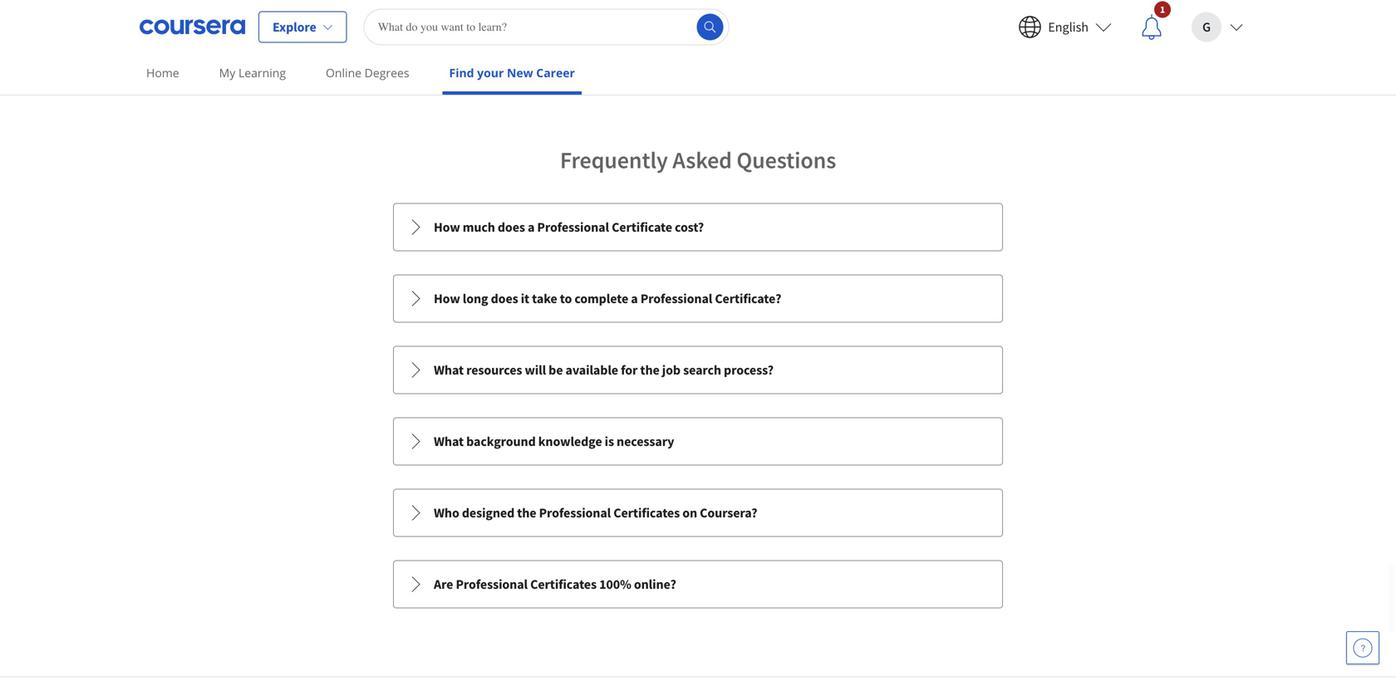 Task type: vqa. For each thing, say whether or not it's contained in the screenshot.
does
yes



Task type: describe. For each thing, give the bounding box(es) containing it.
it
[[521, 291, 530, 307]]

find your new career
[[449, 65, 575, 81]]

find your new career link
[[443, 54, 582, 95]]

frequently asked questions
[[560, 145, 837, 175]]

my learning link
[[213, 54, 293, 91]]

are professional certificates 100% online?
[[434, 577, 677, 593]]

what resources will be available for the job search process? button
[[394, 347, 1003, 394]]

find
[[449, 65, 474, 81]]

1
[[1161, 3, 1166, 16]]

certificate?
[[715, 291, 782, 307]]

g button
[[1179, 0, 1257, 54]]

job
[[662, 362, 681, 379]]

process?
[[724, 362, 774, 379]]

long
[[463, 291, 488, 307]]

degrees
[[365, 65, 410, 81]]

to
[[560, 291, 572, 307]]

certificates inside who designed the professional certificates on coursera? dropdown button
[[614, 505, 680, 522]]

coursera image
[[140, 14, 245, 40]]

necessary
[[617, 434, 675, 450]]

how for how long does it take to complete a professional certificate?
[[434, 291, 460, 307]]

explore certificates
[[200, 10, 309, 27]]

new
[[507, 65, 533, 81]]

frequently
[[560, 145, 668, 175]]

how much does a professional certificate cost? button
[[394, 204, 1003, 251]]

designed
[[462, 505, 515, 522]]

much
[[463, 219, 495, 236]]

home
[[146, 65, 179, 81]]

a inside how long does it take to complete a professional certificate? dropdown button
[[631, 291, 638, 307]]

knowledge
[[539, 434, 602, 450]]

is
[[605, 434, 614, 450]]

will
[[525, 362, 546, 379]]

who designed the professional certificates on coursera?
[[434, 505, 758, 522]]

who designed the professional certificates on coursera? button
[[394, 490, 1003, 537]]

a inside how much does a professional certificate cost? dropdown button
[[528, 219, 535, 236]]

career academy - gateway certificates carousel element
[[200, 0, 1197, 79]]

help center image
[[1354, 639, 1374, 659]]

what for what resources will be available for the job search process?
[[434, 362, 464, 379]]

professional left certificate
[[537, 219, 609, 236]]



Task type: locate. For each thing, give the bounding box(es) containing it.
explore button
[[259, 11, 347, 43]]

how for how much does a professional certificate cost?
[[434, 219, 460, 236]]

certificates up 'learning'
[[245, 10, 309, 27]]

a right complete
[[631, 291, 638, 307]]

1 how from the top
[[434, 219, 460, 236]]

explore up my
[[200, 10, 242, 27]]

0 vertical spatial does
[[498, 219, 525, 236]]

does
[[498, 219, 525, 236], [491, 291, 519, 307]]

does right much
[[498, 219, 525, 236]]

online degrees
[[326, 65, 410, 81]]

1 vertical spatial a
[[631, 291, 638, 307]]

complete
[[575, 291, 629, 307]]

on
[[683, 505, 698, 522]]

certificate
[[612, 219, 673, 236]]

a
[[528, 219, 535, 236], [631, 291, 638, 307]]

how
[[434, 219, 460, 236], [434, 291, 460, 307]]

what background knowledge is necessary button
[[394, 419, 1003, 465]]

0 horizontal spatial a
[[528, 219, 535, 236]]

coursera?
[[700, 505, 758, 522]]

professional right are
[[456, 577, 528, 593]]

take
[[532, 291, 558, 307]]

what left resources
[[434, 362, 464, 379]]

how long does it take to complete a professional certificate?
[[434, 291, 782, 307]]

list
[[200, 0, 1197, 2]]

questions
[[737, 145, 837, 175]]

learning
[[239, 65, 286, 81]]

professional down knowledge
[[539, 505, 611, 522]]

how left much
[[434, 219, 460, 236]]

2 how from the top
[[434, 291, 460, 307]]

explore
[[200, 10, 242, 27], [273, 19, 317, 35]]

0 horizontal spatial explore
[[200, 10, 242, 27]]

asked
[[673, 145, 732, 175]]

my learning
[[219, 65, 286, 81]]

1 vertical spatial does
[[491, 291, 519, 307]]

1 vertical spatial how
[[434, 291, 460, 307]]

1 horizontal spatial certificates
[[531, 577, 597, 593]]

0 horizontal spatial the
[[517, 505, 537, 522]]

0 vertical spatial the
[[641, 362, 660, 379]]

certificates left on
[[614, 505, 680, 522]]

explore for explore
[[273, 19, 317, 35]]

the right for
[[641, 362, 660, 379]]

does left "it"
[[491, 291, 519, 307]]

1 horizontal spatial the
[[641, 362, 660, 379]]

who
[[434, 505, 460, 522]]

professional up job
[[641, 291, 713, 307]]

0 vertical spatial certificates
[[245, 10, 309, 27]]

online
[[326, 65, 362, 81]]

english button
[[1006, 0, 1126, 54]]

0 horizontal spatial certificates
[[245, 10, 309, 27]]

your
[[477, 65, 504, 81]]

available
[[566, 362, 619, 379]]

are
[[434, 577, 453, 593]]

what
[[434, 362, 464, 379], [434, 434, 464, 450]]

english
[[1049, 19, 1089, 35]]

explore for explore certificates
[[200, 10, 242, 27]]

explore inside career academy - gateway certificates carousel 'element'
[[200, 10, 242, 27]]

None search field
[[364, 9, 730, 45]]

certificates
[[245, 10, 309, 27], [614, 505, 680, 522], [531, 577, 597, 593]]

for
[[621, 362, 638, 379]]

the right "designed"
[[517, 505, 537, 522]]

a right much
[[528, 219, 535, 236]]

professional
[[537, 219, 609, 236], [641, 291, 713, 307], [539, 505, 611, 522], [456, 577, 528, 593]]

2 horizontal spatial certificates
[[614, 505, 680, 522]]

What do you want to learn? text field
[[364, 9, 730, 45]]

cost?
[[675, 219, 704, 236]]

what background knowledge is necessary
[[434, 434, 675, 450]]

home link
[[140, 54, 186, 91]]

g
[[1203, 19, 1211, 35]]

are professional certificates 100% online? button
[[394, 562, 1003, 608]]

certificates inside are professional certificates 100% online? dropdown button
[[531, 577, 597, 593]]

online degrees link
[[319, 54, 416, 91]]

0 vertical spatial how
[[434, 219, 460, 236]]

1 what from the top
[[434, 362, 464, 379]]

certificates left 100%
[[531, 577, 597, 593]]

1 horizontal spatial a
[[631, 291, 638, 307]]

certificates inside explore certificates link
[[245, 10, 309, 27]]

search
[[684, 362, 722, 379]]

explore certificates link
[[200, 0, 1197, 29]]

1 vertical spatial what
[[434, 434, 464, 450]]

what resources will be available for the job search process?
[[434, 362, 774, 379]]

how much does a professional certificate cost?
[[434, 219, 704, 236]]

0 vertical spatial what
[[434, 362, 464, 379]]

the
[[641, 362, 660, 379], [517, 505, 537, 522]]

my
[[219, 65, 236, 81]]

does for a
[[498, 219, 525, 236]]

be
[[549, 362, 563, 379]]

1 horizontal spatial explore
[[273, 19, 317, 35]]

what for what background knowledge is necessary
[[434, 434, 464, 450]]

online?
[[634, 577, 677, 593]]

resources
[[467, 362, 522, 379]]

100%
[[600, 577, 632, 593]]

2 what from the top
[[434, 434, 464, 450]]

background
[[467, 434, 536, 450]]

explore inside popup button
[[273, 19, 317, 35]]

0 vertical spatial a
[[528, 219, 535, 236]]

how long does it take to complete a professional certificate? button
[[394, 276, 1003, 322]]

1 vertical spatial certificates
[[614, 505, 680, 522]]

explore up 'learning'
[[273, 19, 317, 35]]

2 vertical spatial certificates
[[531, 577, 597, 593]]

1 vertical spatial the
[[517, 505, 537, 522]]

does for it
[[491, 291, 519, 307]]

what left background
[[434, 434, 464, 450]]

how left long
[[434, 291, 460, 307]]

1 button
[[1126, 0, 1179, 54]]

career
[[537, 65, 575, 81]]



